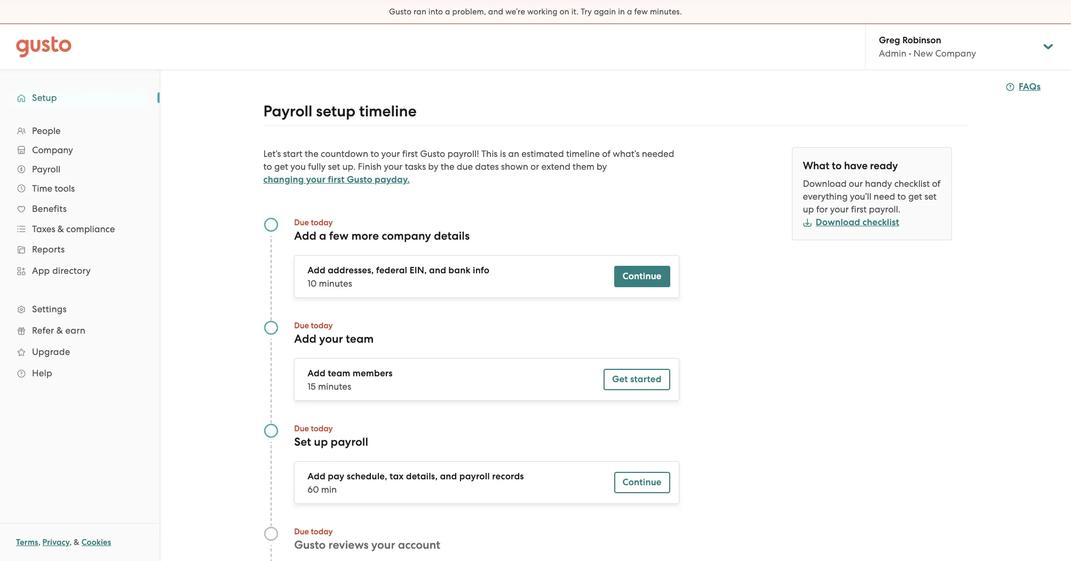 Task type: describe. For each thing, give the bounding box(es) containing it.
people
[[32, 126, 61, 136]]

15
[[308, 381, 316, 392]]

company button
[[11, 140, 149, 160]]

earn
[[65, 325, 85, 336]]

setup
[[316, 102, 356, 121]]

them
[[573, 161, 595, 172]]

new
[[914, 48, 934, 59]]

bank
[[449, 265, 471, 276]]

team inside due today add your team
[[346, 332, 374, 346]]

to up finish
[[371, 148, 379, 159]]

app directory
[[32, 265, 91, 276]]

handy
[[866, 178, 893, 189]]

terms
[[16, 538, 38, 547]]

records
[[493, 471, 524, 482]]

upgrade
[[32, 347, 70, 357]]

few inside due today add a few more company details
[[329, 229, 349, 243]]

greg
[[880, 35, 901, 46]]

download checklist link
[[804, 217, 900, 228]]

refer & earn
[[32, 325, 85, 336]]

due today add a few more company details
[[294, 218, 470, 243]]

taxes & compliance button
[[11, 220, 149, 239]]

estimated
[[522, 148, 564, 159]]

minutes.
[[651, 7, 683, 17]]

gusto navigation element
[[0, 70, 160, 401]]

today for a
[[311, 218, 333, 228]]

download checklist
[[816, 217, 900, 228]]

what's
[[613, 148, 640, 159]]

get
[[613, 374, 628, 385]]

admin
[[880, 48, 907, 59]]

we're
[[506, 7, 526, 17]]

tasks
[[405, 161, 426, 172]]

it.
[[572, 7, 579, 17]]

schedule,
[[347, 471, 388, 482]]

up.
[[343, 161, 356, 172]]

this
[[482, 148, 498, 159]]

terms , privacy , & cookies
[[16, 538, 111, 547]]

details,
[[406, 471, 438, 482]]

get started
[[613, 374, 662, 385]]

ran
[[414, 7, 427, 17]]

people button
[[11, 121, 149, 140]]

payroll inside due today set up payroll
[[331, 435, 369, 449]]

your inside let's start the countdown to your first gusto payroll! this is an estimated                     timeline of what's needed to get you fully set up.
[[382, 148, 400, 159]]

changing
[[264, 174, 304, 185]]

settings link
[[11, 300, 149, 319]]

payroll for payroll setup timeline
[[264, 102, 313, 121]]

benefits
[[32, 203, 67, 214]]

add for a
[[308, 265, 326, 276]]

list containing people
[[0, 121, 160, 384]]

let's start the countdown to your first gusto payroll! this is an estimated                     timeline of what's needed to get you fully set up.
[[264, 148, 675, 172]]

try
[[581, 7, 592, 17]]

2 continue button from the top
[[615, 472, 671, 494]]

a for working
[[445, 7, 451, 17]]

cookies button
[[82, 536, 111, 549]]

faqs button
[[1007, 81, 1042, 93]]

due today set up payroll
[[294, 424, 369, 449]]

download for download our handy checklist of everything you'll need to get set up for your first payroll.
[[804, 178, 847, 189]]

what to have ready
[[804, 160, 899, 172]]

today for reviews
[[311, 527, 333, 537]]

you
[[291, 161, 306, 172]]

is
[[500, 148, 506, 159]]

set inside let's start the countdown to your first gusto payroll! this is an estimated                     timeline of what's needed to get you fully set up.
[[328, 161, 340, 172]]

time tools button
[[11, 179, 149, 198]]

up inside download our handy checklist of everything you'll need to get set up for your first payroll.
[[804, 204, 815, 215]]

payroll!
[[448, 148, 479, 159]]

2 vertical spatial &
[[74, 538, 80, 547]]

into
[[429, 7, 443, 17]]

setup
[[32, 92, 57, 103]]

an
[[509, 148, 520, 159]]

of inside let's start the countdown to your first gusto payroll! this is an estimated                     timeline of what's needed to get you fully set up.
[[603, 148, 611, 159]]

let's
[[264, 148, 281, 159]]

& for compliance
[[58, 224, 64, 234]]

cookies
[[82, 538, 111, 547]]

timeline inside let's start the countdown to your first gusto payroll! this is an estimated                     timeline of what's needed to get you fully set up.
[[567, 148, 600, 159]]

get started button
[[604, 369, 671, 390]]

reviews
[[329, 538, 369, 552]]

time
[[32, 183, 52, 194]]

gusto inside let's start the countdown to your first gusto payroll! this is an estimated                     timeline of what's needed to get you fully set up.
[[421, 148, 446, 159]]

tax
[[390, 471, 404, 482]]

and for problem,
[[489, 7, 504, 17]]

greg robinson admin • new company
[[880, 35, 977, 59]]

min
[[321, 484, 337, 495]]

set
[[294, 435, 311, 449]]

due for add your team
[[294, 321, 309, 331]]

time tools
[[32, 183, 75, 194]]

needed
[[642, 148, 675, 159]]

ein,
[[410, 265, 427, 276]]

upgrade link
[[11, 342, 149, 362]]

add team members 15 minutes
[[308, 368, 393, 392]]

problem,
[[453, 7, 487, 17]]

info
[[473, 265, 490, 276]]

need
[[874, 191, 896, 202]]

addresses,
[[328, 265, 374, 276]]

circle blank image
[[264, 527, 279, 542]]

privacy
[[42, 538, 70, 547]]

payroll inside add pay schedule, tax details, and payroll records 60 min
[[460, 471, 490, 482]]

checklist inside download our handy checklist of everything you'll need to get set up for your first payroll.
[[895, 178, 931, 189]]

minutes inside add addresses, federal ein, and bank info 10 minutes
[[319, 278, 352, 289]]

the inside let's start the countdown to your first gusto payroll! this is an estimated                     timeline of what's needed to get you fully set up.
[[305, 148, 319, 159]]

10
[[308, 278, 317, 289]]

to down let's
[[264, 161, 272, 172]]

due for gusto reviews your account
[[294, 527, 309, 537]]

continue for 2nd continue button from the bottom of the page
[[623, 271, 662, 282]]

gusto left ran
[[389, 7, 412, 17]]

for
[[817, 204, 829, 215]]



Task type: vqa. For each thing, say whether or not it's contained in the screenshot.
tax on the bottom left of page
yes



Task type: locate. For each thing, give the bounding box(es) containing it.
app directory link
[[11, 261, 149, 280]]

company inside greg robinson admin • new company
[[936, 48, 977, 59]]

set up changing your first gusto payday. button
[[328, 161, 340, 172]]

the up fully
[[305, 148, 319, 159]]

2 horizontal spatial first
[[852, 204, 867, 215]]

by right 'tasks'
[[429, 161, 439, 172]]

set right "need"
[[925, 191, 937, 202]]

what
[[804, 160, 830, 172]]

start
[[283, 148, 303, 159]]

1 vertical spatial the
[[441, 161, 455, 172]]

due for set up payroll
[[294, 424, 309, 434]]

0 vertical spatial up
[[804, 204, 815, 215]]

add inside due today add a few more company details
[[294, 229, 317, 243]]

, left privacy
[[38, 538, 40, 547]]

add inside due today add your team
[[294, 332, 317, 346]]

on
[[560, 7, 570, 17]]

& inside dropdown button
[[58, 224, 64, 234]]

1 horizontal spatial up
[[804, 204, 815, 215]]

0 horizontal spatial a
[[319, 229, 327, 243]]

get right "need"
[[909, 191, 923, 202]]

finish
[[358, 161, 382, 172]]

your inside due today add your team
[[319, 332, 343, 346]]

to right "need"
[[898, 191, 907, 202]]

1 vertical spatial and
[[429, 265, 447, 276]]

home image
[[16, 36, 72, 57]]

0 horizontal spatial ,
[[38, 538, 40, 547]]

,
[[38, 538, 40, 547], [70, 538, 72, 547]]

1 vertical spatial company
[[32, 145, 73, 155]]

payroll up start
[[264, 102, 313, 121]]

refer
[[32, 325, 54, 336]]

1 horizontal spatial payroll
[[460, 471, 490, 482]]

0 vertical spatial continue button
[[615, 266, 671, 287]]

today down 10 at the left
[[311, 321, 333, 331]]

1 vertical spatial few
[[329, 229, 349, 243]]

1 vertical spatial get
[[909, 191, 923, 202]]

a
[[445, 7, 451, 17], [628, 7, 633, 17], [319, 229, 327, 243]]

1 vertical spatial set
[[925, 191, 937, 202]]

0 horizontal spatial the
[[305, 148, 319, 159]]

terms link
[[16, 538, 38, 547]]

1 vertical spatial of
[[933, 178, 941, 189]]

your up finish
[[382, 148, 400, 159]]

first inside let's start the countdown to your first gusto payroll! this is an estimated                     timeline of what's needed to get you fully set up.
[[403, 148, 418, 159]]

1 due from the top
[[294, 218, 309, 228]]

0 vertical spatial of
[[603, 148, 611, 159]]

0 vertical spatial download
[[804, 178, 847, 189]]

list
[[0, 121, 160, 384]]

1 vertical spatial download
[[816, 217, 861, 228]]

0 vertical spatial and
[[489, 7, 504, 17]]

to inside download our handy checklist of everything you'll need to get set up for your first payroll.
[[898, 191, 907, 202]]

pay
[[328, 471, 345, 482]]

benefits link
[[11, 199, 149, 218]]

payroll inside payroll dropdown button
[[32, 164, 60, 175]]

1 vertical spatial up
[[314, 435, 328, 449]]

started
[[631, 374, 662, 385]]

4 today from the top
[[311, 527, 333, 537]]

company right the new
[[936, 48, 977, 59]]

first inside finish your tasks by the due dates shown or extend them by changing your first gusto payday.
[[328, 174, 345, 185]]

0 vertical spatial set
[[328, 161, 340, 172]]

up right "set"
[[314, 435, 328, 449]]

your right for
[[831, 204, 849, 215]]

due inside due today gusto reviews your account
[[294, 527, 309, 537]]

payroll setup timeline
[[264, 102, 417, 121]]

gusto down finish
[[347, 174, 373, 185]]

team up members
[[346, 332, 374, 346]]

a right in
[[628, 7, 633, 17]]

0 horizontal spatial set
[[328, 161, 340, 172]]

0 vertical spatial payroll
[[264, 102, 313, 121]]

0 horizontal spatial timeline
[[359, 102, 417, 121]]

up left for
[[804, 204, 815, 215]]

2 vertical spatial first
[[852, 204, 867, 215]]

&
[[58, 224, 64, 234], [56, 325, 63, 336], [74, 538, 80, 547]]

1 today from the top
[[311, 218, 333, 228]]

3 due from the top
[[294, 424, 309, 434]]

3 today from the top
[[311, 424, 333, 434]]

team inside add team members 15 minutes
[[328, 368, 351, 379]]

up
[[804, 204, 815, 215], [314, 435, 328, 449]]

1 continue button from the top
[[615, 266, 671, 287]]

your inside due today gusto reviews your account
[[372, 538, 396, 552]]

& for earn
[[56, 325, 63, 336]]

1 horizontal spatial few
[[635, 7, 648, 17]]

today up 'reviews'
[[311, 527, 333, 537]]

payroll left records
[[460, 471, 490, 482]]

payroll up 'time'
[[32, 164, 60, 175]]

1 vertical spatial &
[[56, 325, 63, 336]]

today inside due today add your team
[[311, 321, 333, 331]]

due up "set"
[[294, 424, 309, 434]]

due inside due today add your team
[[294, 321, 309, 331]]

faqs
[[1020, 81, 1042, 92]]

today inside due today add a few more company details
[[311, 218, 333, 228]]

account
[[398, 538, 441, 552]]

gusto left 'reviews'
[[294, 538, 326, 552]]

minutes
[[319, 278, 352, 289], [318, 381, 352, 392]]

taxes
[[32, 224, 55, 234]]

due
[[457, 161, 473, 172]]

add pay schedule, tax details, and payroll records 60 min
[[308, 471, 524, 495]]

robinson
[[903, 35, 942, 46]]

the left due
[[441, 161, 455, 172]]

you'll
[[851, 191, 872, 202]]

1 horizontal spatial of
[[933, 178, 941, 189]]

few
[[635, 7, 648, 17], [329, 229, 349, 243]]

1 vertical spatial payroll
[[32, 164, 60, 175]]

the inside finish your tasks by the due dates shown or extend them by changing your first gusto payday.
[[441, 161, 455, 172]]

team left members
[[328, 368, 351, 379]]

1 vertical spatial first
[[328, 174, 345, 185]]

and
[[489, 7, 504, 17], [429, 265, 447, 276], [440, 471, 457, 482]]

0 vertical spatial minutes
[[319, 278, 352, 289]]

today up "set"
[[311, 424, 333, 434]]

add for your
[[308, 368, 326, 379]]

first inside download our handy checklist of everything you'll need to get set up for your first payroll.
[[852, 204, 867, 215]]

0 horizontal spatial by
[[429, 161, 439, 172]]

1 vertical spatial minutes
[[318, 381, 352, 392]]

privacy link
[[42, 538, 70, 547]]

0 vertical spatial timeline
[[359, 102, 417, 121]]

get inside download our handy checklist of everything you'll need to get set up for your first payroll.
[[909, 191, 923, 202]]

0 vertical spatial get
[[274, 161, 288, 172]]

continue for first continue button from the bottom of the page
[[623, 477, 662, 488]]

and inside add addresses, federal ein, and bank info 10 minutes
[[429, 265, 447, 276]]

your up add team members 15 minutes at the bottom left
[[319, 332, 343, 346]]

your right 'reviews'
[[372, 538, 396, 552]]

download up everything
[[804, 178, 847, 189]]

1 by from the left
[[429, 161, 439, 172]]

details
[[434, 229, 470, 243]]

gusto ran into a problem, and we're working on it. try again in a few minutes.
[[389, 7, 683, 17]]

to left have
[[833, 160, 842, 172]]

1 vertical spatial checklist
[[863, 217, 900, 228]]

settings
[[32, 304, 67, 315]]

changing your first gusto payday. button
[[264, 174, 410, 186]]

•
[[909, 48, 912, 59]]

1 horizontal spatial first
[[403, 148, 418, 159]]

compliance
[[66, 224, 115, 234]]

minutes inside add team members 15 minutes
[[318, 381, 352, 392]]

0 vertical spatial payroll
[[331, 435, 369, 449]]

tools
[[55, 183, 75, 194]]

help
[[32, 368, 52, 379]]

and for details,
[[440, 471, 457, 482]]

gusto inside finish your tasks by the due dates shown or extend them by changing your first gusto payday.
[[347, 174, 373, 185]]

2 horizontal spatial a
[[628, 7, 633, 17]]

due inside due today add a few more company details
[[294, 218, 309, 228]]

due for add a few more company details
[[294, 218, 309, 228]]

1 vertical spatial payroll
[[460, 471, 490, 482]]

0 horizontal spatial company
[[32, 145, 73, 155]]

help link
[[11, 364, 149, 383]]

gusto up finish your tasks by the due dates shown or extend them by changing your first gusto payday.
[[421, 148, 446, 159]]

payroll
[[331, 435, 369, 449], [460, 471, 490, 482]]

1 horizontal spatial company
[[936, 48, 977, 59]]

, left cookies
[[70, 538, 72, 547]]

and left we're
[[489, 7, 504, 17]]

setup link
[[11, 88, 149, 107]]

1 horizontal spatial by
[[597, 161, 607, 172]]

set
[[328, 161, 340, 172], [925, 191, 937, 202]]

by right them
[[597, 161, 607, 172]]

due down changing
[[294, 218, 309, 228]]

working
[[528, 7, 558, 17]]

countdown
[[321, 148, 369, 159]]

and right details,
[[440, 471, 457, 482]]

reports link
[[11, 240, 149, 259]]

0 vertical spatial first
[[403, 148, 418, 159]]

a right into
[[445, 7, 451, 17]]

due right the circle blank image
[[294, 527, 309, 537]]

gusto inside due today gusto reviews your account
[[294, 538, 326, 552]]

0 horizontal spatial payroll
[[32, 164, 60, 175]]

first for for
[[852, 204, 867, 215]]

1 horizontal spatial get
[[909, 191, 923, 202]]

add inside add pay schedule, tax details, and payroll records 60 min
[[308, 471, 326, 482]]

download for download checklist
[[816, 217, 861, 228]]

and inside add pay schedule, tax details, and payroll records 60 min
[[440, 471, 457, 482]]

add
[[294, 229, 317, 243], [308, 265, 326, 276], [294, 332, 317, 346], [308, 368, 326, 379], [308, 471, 326, 482]]

payroll for payroll
[[32, 164, 60, 175]]

0 vertical spatial checklist
[[895, 178, 931, 189]]

in
[[619, 7, 626, 17]]

1 , from the left
[[38, 538, 40, 547]]

2 due from the top
[[294, 321, 309, 331]]

reports
[[32, 244, 65, 255]]

0 vertical spatial &
[[58, 224, 64, 234]]

1 horizontal spatial a
[[445, 7, 451, 17]]

few left more
[[329, 229, 349, 243]]

minutes right 15 at bottom
[[318, 381, 352, 392]]

shown
[[501, 161, 529, 172]]

1 horizontal spatial set
[[925, 191, 937, 202]]

download down for
[[816, 217, 861, 228]]

add addresses, federal ein, and bank info 10 minutes
[[308, 265, 490, 289]]

2 continue from the top
[[623, 477, 662, 488]]

first for changing
[[328, 174, 345, 185]]

0 vertical spatial continue
[[623, 271, 662, 282]]

1 vertical spatial team
[[328, 368, 351, 379]]

due inside due today set up payroll
[[294, 424, 309, 434]]

0 vertical spatial the
[[305, 148, 319, 159]]

& right taxes
[[58, 224, 64, 234]]

1 horizontal spatial timeline
[[567, 148, 600, 159]]

1 horizontal spatial ,
[[70, 538, 72, 547]]

checklist up "need"
[[895, 178, 931, 189]]

1 horizontal spatial the
[[441, 161, 455, 172]]

1 vertical spatial continue
[[623, 477, 662, 488]]

a left more
[[319, 229, 327, 243]]

today for up
[[311, 424, 333, 434]]

to
[[371, 148, 379, 159], [833, 160, 842, 172], [264, 161, 272, 172], [898, 191, 907, 202]]

ready
[[871, 160, 899, 172]]

0 horizontal spatial get
[[274, 161, 288, 172]]

0 vertical spatial company
[[936, 48, 977, 59]]

few right in
[[635, 7, 648, 17]]

more
[[352, 229, 379, 243]]

get inside let's start the countdown to your first gusto payroll! this is an estimated                     timeline of what's needed to get you fully set up.
[[274, 161, 288, 172]]

timeline up them
[[567, 148, 600, 159]]

due today gusto reviews your account
[[294, 527, 441, 552]]

1 vertical spatial timeline
[[567, 148, 600, 159]]

minutes down addresses, at the top of the page
[[319, 278, 352, 289]]

timeline right setup
[[359, 102, 417, 121]]

your down fully
[[306, 174, 326, 185]]

due today add your team
[[294, 321, 374, 346]]

download inside download our handy checklist of everything you'll need to get set up for your first payroll.
[[804, 178, 847, 189]]

set inside download our handy checklist of everything you'll need to get set up for your first payroll.
[[925, 191, 937, 202]]

a for details
[[319, 229, 327, 243]]

0 horizontal spatial of
[[603, 148, 611, 159]]

first up 'tasks'
[[403, 148, 418, 159]]

first
[[403, 148, 418, 159], [328, 174, 345, 185], [852, 204, 867, 215]]

of inside download our handy checklist of everything you'll need to get set up for your first payroll.
[[933, 178, 941, 189]]

up inside due today set up payroll
[[314, 435, 328, 449]]

company inside dropdown button
[[32, 145, 73, 155]]

2 , from the left
[[70, 538, 72, 547]]

0 horizontal spatial first
[[328, 174, 345, 185]]

get up changing
[[274, 161, 288, 172]]

of
[[603, 148, 611, 159], [933, 178, 941, 189]]

taxes & compliance
[[32, 224, 115, 234]]

0 horizontal spatial payroll
[[331, 435, 369, 449]]

members
[[353, 368, 393, 379]]

today for your
[[311, 321, 333, 331]]

and right ein,
[[429, 265, 447, 276]]

2 today from the top
[[311, 321, 333, 331]]

company down people
[[32, 145, 73, 155]]

2 by from the left
[[597, 161, 607, 172]]

your up payday.
[[384, 161, 403, 172]]

today inside due today gusto reviews your account
[[311, 527, 333, 537]]

download our handy checklist of everything you'll need to get set up for your first payroll.
[[804, 178, 941, 215]]

due down 10 at the left
[[294, 321, 309, 331]]

continue
[[623, 271, 662, 282], [623, 477, 662, 488]]

app
[[32, 265, 50, 276]]

1 horizontal spatial payroll
[[264, 102, 313, 121]]

a inside due today add a few more company details
[[319, 229, 327, 243]]

& left cookies
[[74, 538, 80, 547]]

company
[[382, 229, 431, 243]]

checklist down payroll.
[[863, 217, 900, 228]]

& left earn
[[56, 325, 63, 336]]

add inside add team members 15 minutes
[[308, 368, 326, 379]]

4 due from the top
[[294, 527, 309, 537]]

0 horizontal spatial up
[[314, 435, 328, 449]]

1 continue from the top
[[623, 271, 662, 282]]

fully
[[308, 161, 326, 172]]

payroll up pay
[[331, 435, 369, 449]]

0 vertical spatial team
[[346, 332, 374, 346]]

0 horizontal spatial few
[[329, 229, 349, 243]]

dates
[[476, 161, 499, 172]]

gusto
[[389, 7, 412, 17], [421, 148, 446, 159], [347, 174, 373, 185], [294, 538, 326, 552]]

team
[[346, 332, 374, 346], [328, 368, 351, 379]]

your inside download our handy checklist of everything you'll need to get set up for your first payroll.
[[831, 204, 849, 215]]

payday.
[[375, 174, 410, 185]]

first down "you'll" on the right top of the page
[[852, 204, 867, 215]]

continue button
[[615, 266, 671, 287], [615, 472, 671, 494]]

extend
[[542, 161, 571, 172]]

first down up.
[[328, 174, 345, 185]]

1 vertical spatial continue button
[[615, 472, 671, 494]]

add for up
[[308, 471, 326, 482]]

add inside add addresses, federal ein, and bank info 10 minutes
[[308, 265, 326, 276]]

2 vertical spatial and
[[440, 471, 457, 482]]

today down changing your first gusto payday. button
[[311, 218, 333, 228]]

your
[[382, 148, 400, 159], [384, 161, 403, 172], [306, 174, 326, 185], [831, 204, 849, 215], [319, 332, 343, 346], [372, 538, 396, 552]]

today inside due today set up payroll
[[311, 424, 333, 434]]

0 vertical spatial few
[[635, 7, 648, 17]]



